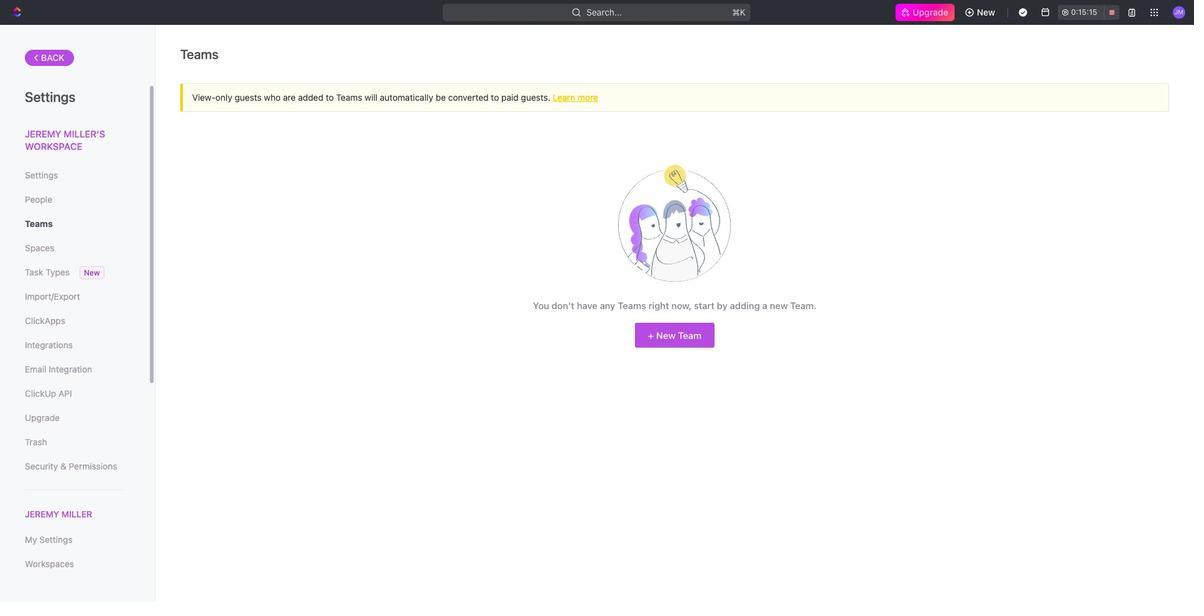 Task type: vqa. For each thing, say whether or not it's contained in the screenshot.
Teams
yes



Task type: locate. For each thing, give the bounding box(es) containing it.
1 horizontal spatial upgrade link
[[895, 4, 955, 21]]

teams down people
[[25, 218, 53, 229]]

people link
[[25, 189, 124, 210]]

0 vertical spatial jeremy
[[25, 128, 61, 139]]

permissions
[[69, 461, 117, 471]]

email integration link
[[25, 359, 124, 380]]

clickup api
[[25, 388, 72, 399]]

1 vertical spatial upgrade
[[25, 412, 60, 423]]

jeremy up my settings
[[25, 509, 59, 519]]

paid
[[501, 92, 519, 103]]

import/export
[[25, 291, 80, 302]]

have
[[577, 300, 598, 311]]

new
[[977, 7, 995, 17], [84, 268, 100, 277], [656, 329, 676, 341]]

1 horizontal spatial upgrade
[[913, 7, 948, 17]]

view-
[[192, 92, 215, 103]]

be
[[436, 92, 446, 103]]

new button
[[960, 2, 1003, 22]]

1 vertical spatial jeremy
[[25, 509, 59, 519]]

new inside button
[[977, 7, 995, 17]]

upgrade left new button
[[913, 7, 948, 17]]

a
[[762, 300, 768, 311]]

upgrade link left new button
[[895, 4, 955, 21]]

upgrade down clickup
[[25, 412, 60, 423]]

added
[[298, 92, 323, 103]]

upgrade link up the trash link
[[25, 407, 124, 429]]

clickup api link
[[25, 383, 124, 404]]

my
[[25, 534, 37, 545]]

upgrade inside settings element
[[25, 412, 60, 423]]

only
[[215, 92, 232, 103]]

jeremy up workspace
[[25, 128, 61, 139]]

to right added
[[326, 92, 334, 103]]

miller
[[61, 509, 92, 519]]

email
[[25, 364, 46, 374]]

right
[[649, 300, 669, 311]]

jeremy miller's workspace
[[25, 128, 105, 151]]

teams
[[180, 46, 219, 61], [336, 92, 362, 103], [25, 218, 53, 229], [618, 300, 646, 311]]

1 vertical spatial upgrade link
[[25, 407, 124, 429]]

0 vertical spatial upgrade link
[[895, 4, 955, 21]]

who
[[264, 92, 281, 103]]

spaces link
[[25, 238, 124, 259]]

teams inside settings element
[[25, 218, 53, 229]]

0 horizontal spatial new
[[84, 268, 100, 277]]

guests
[[235, 92, 262, 103]]

settings down back link
[[25, 89, 76, 105]]

teams up view-
[[180, 46, 219, 61]]

0:15:15 button
[[1058, 5, 1120, 20]]

to left paid
[[491, 92, 499, 103]]

integrations link
[[25, 335, 124, 356]]

0 vertical spatial new
[[977, 7, 995, 17]]

workspaces link
[[25, 554, 124, 575]]

jeremy inside the jeremy miller's workspace
[[25, 128, 61, 139]]

will
[[365, 92, 378, 103]]

miller's
[[64, 128, 105, 139]]

0 horizontal spatial to
[[326, 92, 334, 103]]

settings right my
[[39, 534, 73, 545]]

security & permissions
[[25, 461, 117, 471]]

upgrade
[[913, 7, 948, 17], [25, 412, 60, 423]]

learn
[[553, 92, 575, 103]]

import/export link
[[25, 286, 124, 307]]

teams link
[[25, 213, 124, 234]]

new inside settings element
[[84, 268, 100, 277]]

1 vertical spatial new
[[84, 268, 100, 277]]

jeremy for jeremy miller
[[25, 509, 59, 519]]

to
[[326, 92, 334, 103], [491, 92, 499, 103]]

teams right any
[[618, 300, 646, 311]]

0 horizontal spatial upgrade link
[[25, 407, 124, 429]]

settings element
[[0, 25, 156, 602]]

team
[[678, 329, 702, 341]]

upgrade link inside settings element
[[25, 407, 124, 429]]

2 vertical spatial settings
[[39, 534, 73, 545]]

clickapps
[[25, 315, 65, 326]]

back link
[[25, 50, 74, 66]]

jeremy for jeremy miller's workspace
[[25, 128, 61, 139]]

task
[[25, 267, 43, 277]]

1 horizontal spatial to
[[491, 92, 499, 103]]

1 to from the left
[[326, 92, 334, 103]]

2 vertical spatial new
[[656, 329, 676, 341]]

guests.
[[521, 92, 550, 103]]

1 jeremy from the top
[[25, 128, 61, 139]]

jeremy
[[25, 128, 61, 139], [25, 509, 59, 519]]

2 jeremy from the top
[[25, 509, 59, 519]]

settings
[[25, 89, 76, 105], [25, 170, 58, 180], [39, 534, 73, 545]]

+ new team
[[648, 329, 702, 341]]

2 horizontal spatial new
[[977, 7, 995, 17]]

spaces
[[25, 243, 54, 253]]

0 horizontal spatial upgrade
[[25, 412, 60, 423]]

upgrade link
[[895, 4, 955, 21], [25, 407, 124, 429]]

settings up people
[[25, 170, 58, 180]]

email integration
[[25, 364, 92, 374]]

0 vertical spatial settings
[[25, 89, 76, 105]]



Task type: describe. For each thing, give the bounding box(es) containing it.
workspaces
[[25, 559, 74, 569]]

workspace
[[25, 140, 82, 151]]

clickup
[[25, 388, 56, 399]]

more
[[578, 92, 598, 103]]

learn more link
[[553, 92, 598, 103]]

1 vertical spatial settings
[[25, 170, 58, 180]]

adding
[[730, 300, 760, 311]]

1 horizontal spatial new
[[656, 329, 676, 341]]

search...
[[587, 7, 622, 17]]

are
[[283, 92, 296, 103]]

0:15:15
[[1071, 7, 1097, 17]]

my settings
[[25, 534, 73, 545]]

settings link
[[25, 165, 124, 186]]

any
[[600, 300, 615, 311]]

don't
[[552, 300, 575, 311]]

people
[[25, 194, 52, 205]]

my settings link
[[25, 529, 124, 551]]

⌘k
[[733, 7, 746, 17]]

trash link
[[25, 432, 124, 453]]

you
[[533, 300, 549, 311]]

converted
[[448, 92, 489, 103]]

+
[[648, 329, 654, 341]]

start
[[694, 300, 715, 311]]

2 to from the left
[[491, 92, 499, 103]]

back
[[41, 52, 64, 63]]

by
[[717, 300, 728, 311]]

types
[[46, 267, 70, 277]]

0 vertical spatial upgrade
[[913, 7, 948, 17]]

security & permissions link
[[25, 456, 124, 477]]

&
[[60, 461, 66, 471]]

jeremy miller
[[25, 509, 92, 519]]

automatically
[[380, 92, 433, 103]]

task types
[[25, 267, 70, 277]]

integrations
[[25, 340, 73, 350]]

api
[[58, 388, 72, 399]]

integration
[[49, 364, 92, 374]]

jm
[[1175, 8, 1184, 16]]

teams left will
[[336, 92, 362, 103]]

clickapps link
[[25, 310, 124, 332]]

team.
[[790, 300, 817, 311]]

trash
[[25, 437, 47, 447]]

security
[[25, 461, 58, 471]]

you don't have any teams right now, start by adding a new team.
[[533, 300, 817, 311]]

now,
[[672, 300, 692, 311]]

new
[[770, 300, 788, 311]]

jm button
[[1169, 2, 1189, 22]]

view-only guests who are added to teams will automatically be converted to paid guests. learn more
[[192, 92, 598, 103]]



